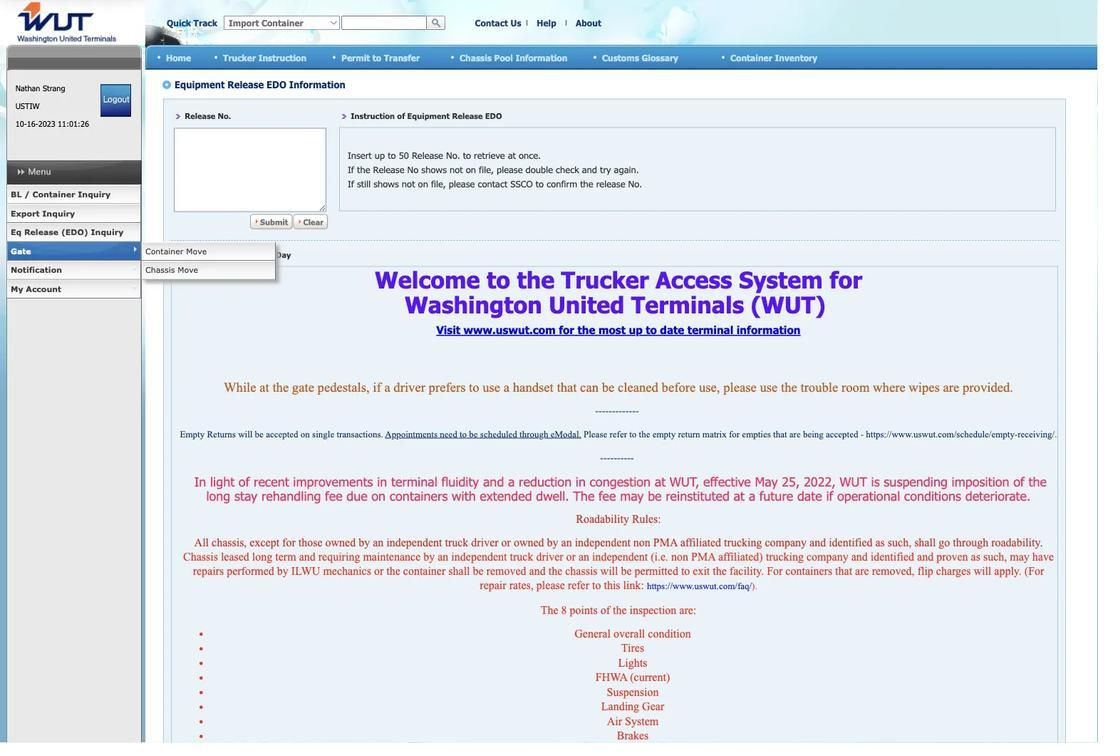 Task type: describe. For each thing, give the bounding box(es) containing it.
notification
[[11, 265, 62, 275]]

glossary
[[642, 52, 679, 63]]

customs glossary
[[602, 52, 679, 63]]

quick track
[[167, 18, 217, 28]]

eq release (edo) inquiry link
[[6, 223, 141, 242]]

login image
[[101, 84, 131, 117]]

contact us
[[475, 18, 522, 28]]

container move link
[[141, 242, 276, 261]]

quick
[[167, 18, 191, 28]]

my
[[11, 284, 23, 294]]

chassis for chassis pool information
[[460, 52, 492, 63]]

information
[[516, 52, 568, 63]]

move for container move
[[186, 246, 207, 256]]

10-
[[15, 119, 27, 129]]

permit
[[342, 52, 370, 63]]

about link
[[576, 18, 602, 28]]

gate
[[11, 246, 31, 256]]

export
[[11, 209, 40, 218]]

us
[[511, 18, 522, 28]]

chassis for chassis move
[[145, 265, 175, 275]]

/
[[24, 190, 30, 199]]

notification link
[[6, 261, 141, 280]]

nathan strang
[[15, 83, 65, 93]]

container move
[[145, 246, 207, 256]]

contact
[[475, 18, 508, 28]]

chassis pool information
[[460, 52, 568, 63]]

eq
[[11, 227, 22, 237]]

help
[[537, 18, 557, 28]]

my account link
[[6, 280, 141, 299]]

release
[[24, 227, 59, 237]]

strang
[[43, 83, 65, 93]]

customs
[[602, 52, 639, 63]]

2023
[[38, 119, 55, 129]]

10-16-2023 11:01:26
[[15, 119, 89, 129]]

chassis move link
[[141, 261, 276, 280]]



Task type: vqa. For each thing, say whether or not it's contained in the screenshot.
gate link
yes



Task type: locate. For each thing, give the bounding box(es) containing it.
gate link
[[6, 242, 141, 261]]

bl / container inquiry link
[[6, 185, 141, 204]]

chassis left pool
[[460, 52, 492, 63]]

contact us link
[[475, 18, 522, 28]]

11:01:26
[[58, 119, 89, 129]]

permit to transfer
[[342, 52, 420, 63]]

2 vertical spatial container
[[145, 246, 184, 256]]

move up chassis move link
[[186, 246, 207, 256]]

1 vertical spatial chassis
[[145, 265, 175, 275]]

2 horizontal spatial container
[[731, 52, 773, 63]]

container for container move
[[145, 246, 184, 256]]

ustiw
[[15, 101, 40, 111]]

0 vertical spatial chassis
[[460, 52, 492, 63]]

move
[[186, 246, 207, 256], [178, 265, 198, 275]]

chassis down the container move
[[145, 265, 175, 275]]

about
[[576, 18, 602, 28]]

trucker instruction
[[223, 52, 307, 63]]

None text field
[[342, 16, 427, 30]]

2 vertical spatial inquiry
[[91, 227, 124, 237]]

16-
[[27, 119, 38, 129]]

(edo)
[[61, 227, 88, 237]]

chassis move
[[145, 265, 198, 275]]

inquiry for (edo)
[[91, 227, 124, 237]]

chassis
[[460, 52, 492, 63], [145, 265, 175, 275]]

bl
[[11, 190, 22, 199]]

transfer
[[384, 52, 420, 63]]

move down the container move
[[178, 265, 198, 275]]

0 vertical spatial container
[[731, 52, 773, 63]]

home
[[166, 52, 191, 63]]

inquiry up export inquiry 'link'
[[78, 190, 111, 199]]

inquiry inside export inquiry 'link'
[[42, 209, 75, 218]]

1 horizontal spatial chassis
[[460, 52, 492, 63]]

container for container inventory
[[731, 52, 773, 63]]

track
[[194, 18, 217, 28]]

inquiry right (edo)
[[91, 227, 124, 237]]

export inquiry
[[11, 209, 75, 218]]

inquiry
[[78, 190, 111, 199], [42, 209, 75, 218], [91, 227, 124, 237]]

inquiry inside the bl / container inquiry link
[[78, 190, 111, 199]]

1 vertical spatial move
[[178, 265, 198, 275]]

1 horizontal spatial container
[[145, 246, 184, 256]]

container
[[731, 52, 773, 63], [32, 190, 75, 199], [145, 246, 184, 256]]

inquiry down "bl / container inquiry"
[[42, 209, 75, 218]]

0 horizontal spatial container
[[32, 190, 75, 199]]

my account
[[11, 284, 61, 294]]

1 vertical spatial container
[[32, 190, 75, 199]]

0 horizontal spatial chassis
[[145, 265, 175, 275]]

export inquiry link
[[6, 204, 141, 223]]

to
[[373, 52, 382, 63]]

container inventory
[[731, 52, 818, 63]]

inquiry for container
[[78, 190, 111, 199]]

bl / container inquiry
[[11, 190, 111, 199]]

pool
[[494, 52, 513, 63]]

trucker
[[223, 52, 256, 63]]

1 vertical spatial inquiry
[[42, 209, 75, 218]]

container up the export inquiry
[[32, 190, 75, 199]]

move for chassis move
[[178, 265, 198, 275]]

inventory
[[775, 52, 818, 63]]

0 vertical spatial move
[[186, 246, 207, 256]]

inquiry inside "eq release (edo) inquiry" link
[[91, 227, 124, 237]]

eq release (edo) inquiry
[[11, 227, 124, 237]]

container left inventory
[[731, 52, 773, 63]]

instruction
[[259, 52, 307, 63]]

container up "chassis move"
[[145, 246, 184, 256]]

nathan
[[15, 83, 40, 93]]

0 vertical spatial inquiry
[[78, 190, 111, 199]]

help link
[[537, 18, 557, 28]]

account
[[26, 284, 61, 294]]



